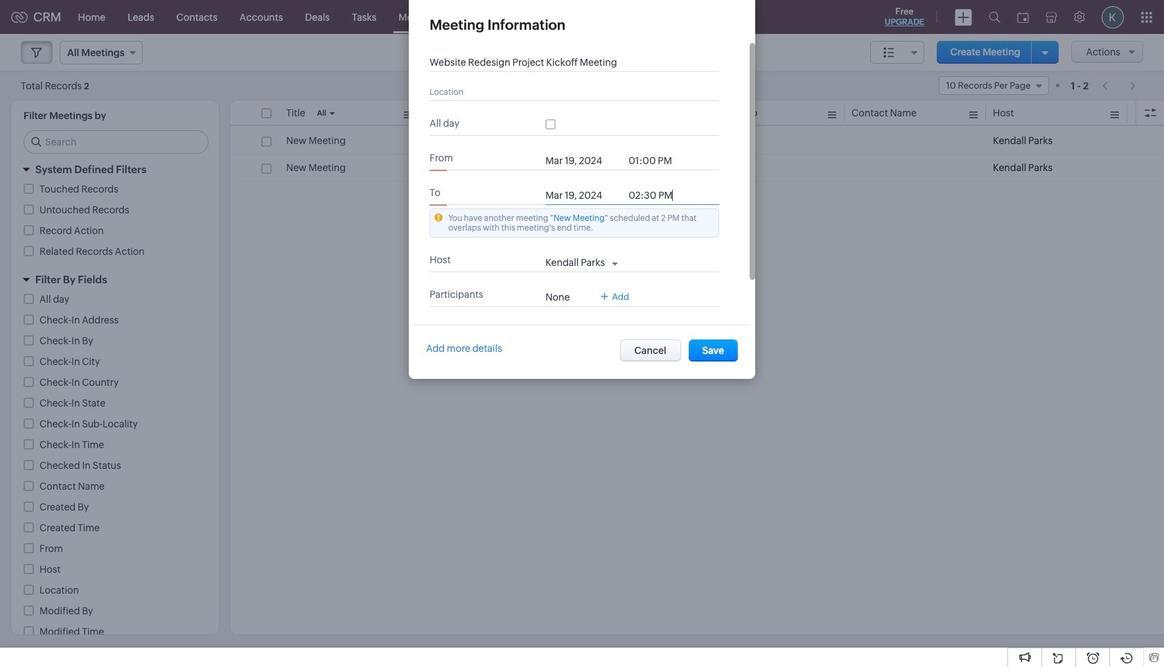 Task type: locate. For each thing, give the bounding box(es) containing it.
None button
[[620, 340, 681, 362], [689, 340, 738, 362], [620, 340, 681, 362], [689, 340, 738, 362]]

2 mmm d, yyyy text field from the top
[[546, 190, 622, 201]]

0 vertical spatial mmm d, yyyy text field
[[546, 155, 622, 166]]

1 mmm d, yyyy text field from the top
[[546, 155, 622, 166]]

hh:mm a text field
[[629, 155, 684, 166]]

mmm d, yyyy text field for hh:mm a text field
[[546, 155, 622, 166]]

Location text field
[[430, 86, 707, 97]]

mmm d, yyyy text field for hh:mm a text box
[[546, 190, 622, 201]]

mmm d, yyyy text field
[[546, 155, 622, 166], [546, 190, 622, 201]]

hh:mm a text field
[[629, 190, 684, 201]]

logo image
[[11, 11, 28, 23]]

navigation
[[1096, 76, 1144, 96]]

Search text field
[[24, 131, 208, 153]]

1 vertical spatial mmm d, yyyy text field
[[546, 190, 622, 201]]

row group
[[230, 128, 1164, 182]]



Task type: vqa. For each thing, say whether or not it's contained in the screenshot.
Title text box
yes



Task type: describe. For each thing, give the bounding box(es) containing it.
Title text field
[[430, 57, 707, 68]]



